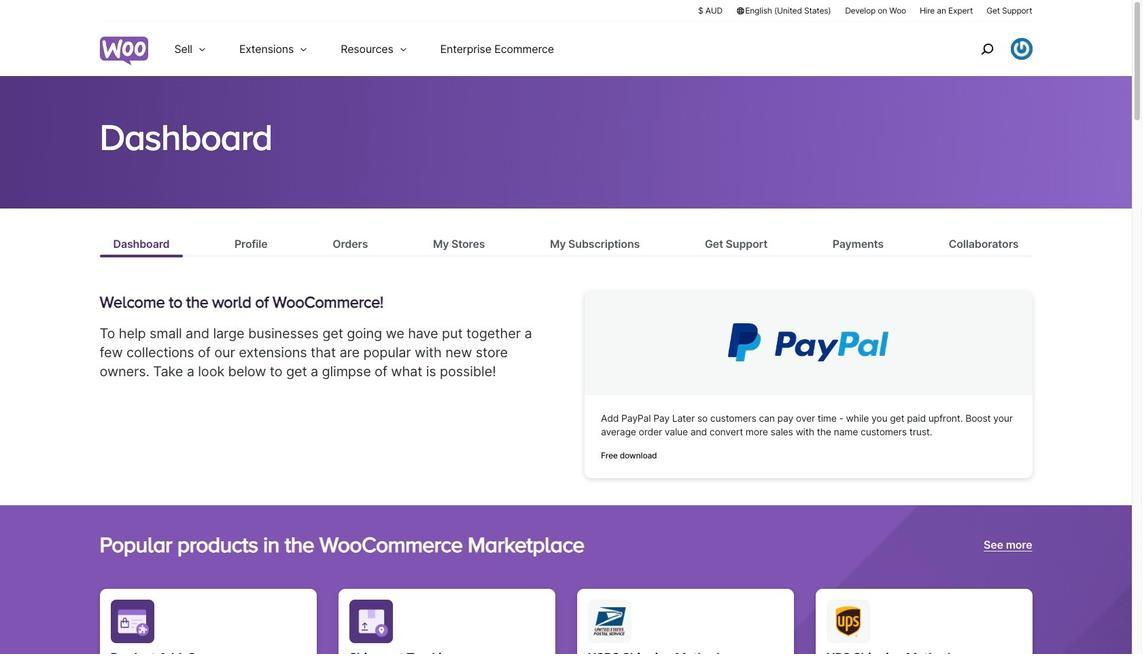 Task type: vqa. For each thing, say whether or not it's contained in the screenshot.
Search 'icon'
yes



Task type: describe. For each thing, give the bounding box(es) containing it.
search image
[[976, 38, 998, 60]]

open account menu image
[[1011, 38, 1033, 60]]



Task type: locate. For each thing, give the bounding box(es) containing it.
service navigation menu element
[[952, 27, 1033, 71]]



